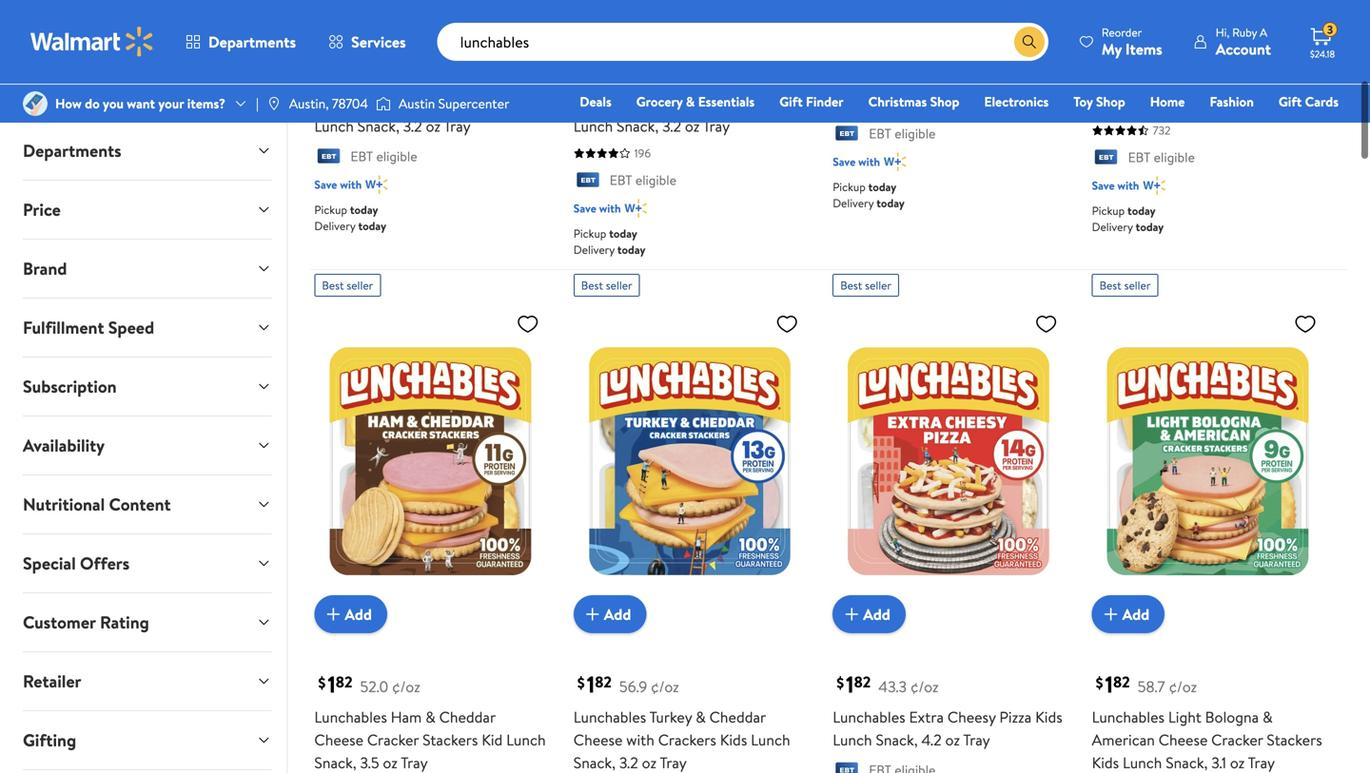 Task type: vqa. For each thing, say whether or not it's contained in the screenshot.


Task type: describe. For each thing, give the bounding box(es) containing it.
snack, inside lunchables pizza with pepperoni kids lunch snack, 4.3 oz tray
[[907, 93, 949, 114]]

subscription
[[23, 375, 117, 399]]

1 inside $ 1 82 43.3 ¢/oz lunchables extra cheesy pizza kids lunch snack, 4.2 oz tray
[[846, 669, 854, 701]]

0 vertical spatial departments button
[[169, 19, 312, 65]]

nutritional content tab
[[8, 476, 287, 534]]

3.5
[[360, 753, 379, 774]]

snack, inside $ 1 82 58.7 ¢/oz lunchables light bologna & american cheese cracker stackers kids lunch snack, 3.1 oz tray
[[1166, 753, 1208, 774]]

pepperoni
[[977, 70, 1044, 91]]

kids inside $ 1 82 43.3 ¢/oz lunchables extra cheesy pizza kids lunch snack, 4.2 oz tray
[[1036, 707, 1063, 728]]

1 horizontal spatial ebt image
[[833, 763, 861, 774]]

snack, inside $ 1 82 41.4 ¢/oz lunchables nachos cheese dip & salsa kids lunch snack, 4.4 oz tray
[[1202, 93, 1244, 114]]

lunchables inside $ 1 82 58.7 ¢/oz lunchables light bologna & american cheese cracker stackers kids lunch snack, 3.1 oz tray
[[1092, 707, 1165, 728]]

gift for cards
[[1279, 92, 1302, 111]]

lunch inside $ 1 82 41.4 ¢/oz lunchables nachos cheese dip & salsa kids lunch snack, 4.4 oz tray
[[1159, 93, 1198, 114]]

christmas shop link
[[860, 91, 968, 112]]

lunchables inside $ 1 82 52.0 ¢/oz lunchables ham & cheddar cheese cracker stackers kid lunch snack, 3.5 oz tray
[[314, 707, 387, 728]]

fulfillment
[[23, 316, 104, 340]]

nutritional content button
[[8, 476, 287, 534]]

austin,
[[289, 94, 329, 113]]

nachos
[[1168, 70, 1218, 91]]

1 inside $ 1 82 41.4 ¢/oz lunchables nachos cheese dip & salsa kids lunch snack, 4.4 oz tray
[[1105, 32, 1113, 64]]

stackers inside lunchables ham & american cheese cracker stackers kids lunch snack, 3.2 oz tray
[[682, 93, 737, 114]]

availability tab
[[8, 417, 287, 475]]

retailer button
[[8, 653, 287, 711]]

walmart+
[[1282, 119, 1339, 138]]

christmas shop
[[868, 92, 960, 111]]

732
[[1153, 122, 1171, 138]]

best for $ 1 82 58.7 ¢/oz lunchables light bologna & american cheese cracker stackers kids lunch snack, 3.1 oz tray
[[1100, 277, 1122, 293]]

gifting button
[[8, 712, 287, 770]]

save for walmart plus icon under christmas
[[833, 153, 856, 170]]

1 inside $ 1 82 52.0 ¢/oz lunchables ham & cheddar cheese cracker stackers kid lunch snack, 3.5 oz tray
[[328, 669, 336, 701]]

lunchables light bologna & american cheese cracker stackers kids lunch snack, 3.1 oz tray image
[[1092, 304, 1325, 619]]

3 add from the left
[[863, 604, 891, 625]]

82 for $ 1 82 52.0 ¢/oz lunchables ham & cheddar cheese cracker stackers kid lunch snack, 3.5 oz tray
[[336, 672, 353, 693]]

save with for walmart plus icon below 732
[[1092, 177, 1140, 193]]

account
[[1216, 39, 1271, 59]]

add to cart image for 43.3 ¢/oz
[[840, 603, 863, 626]]

fulfillment speed button
[[8, 299, 287, 357]]

cheese inside $ 1 82 56.9 ¢/oz lunchables turkey & cheddar cheese with crackers kids lunch snack, 3.2 oz tray
[[574, 730, 623, 751]]

home
[[1150, 92, 1185, 111]]

one debit
[[1193, 119, 1257, 138]]

supercenter
[[438, 94, 509, 113]]

41.4
[[1138, 39, 1164, 60]]

departments inside tab
[[23, 139, 121, 163]]

save with for walmart plus icon under christmas
[[833, 153, 880, 170]]

electronics
[[984, 92, 1049, 111]]

cheese inside $ 1 82 41.4 ¢/oz lunchables nachos cheese dip & salsa kids lunch snack, 4.4 oz tray
[[1221, 70, 1270, 91]]

gift cards link
[[1270, 91, 1348, 112]]

lunchables inside 1 82 56.9 ¢/oz lunchables turkey & american cheese cracker stackers kids lunch snack, 3.2 oz tray
[[314, 70, 387, 91]]

seller for $ 1 82 56.9 ¢/oz lunchables turkey & cheddar cheese with crackers kids lunch snack, 3.2 oz tray
[[606, 277, 633, 293]]

cards
[[1305, 92, 1339, 111]]

save for walmart plus icon underneath '78704'
[[314, 176, 337, 192]]

1 inside $ 1 82 58.7 ¢/oz lunchables light bologna & american cheese cracker stackers kids lunch snack, 3.1 oz tray
[[1105, 669, 1113, 701]]

speed
[[108, 316, 154, 340]]

do
[[85, 94, 100, 113]]

grocery & essentials link
[[628, 91, 763, 112]]

how do you want your items?
[[55, 94, 226, 113]]

turkey inside 1 82 56.9 ¢/oz lunchables turkey & american cheese cracker stackers kids lunch snack, 3.2 oz tray
[[390, 70, 433, 91]]

bologna
[[1205, 707, 1259, 728]]

cheese inside lunchables ham & american cheese cracker stackers kids lunch snack, 3.2 oz tray
[[574, 93, 623, 114]]

debit
[[1225, 119, 1257, 138]]

$ 1 82 56.9 ¢/oz lunchables turkey & cheddar cheese with crackers kids lunch snack, 3.2 oz tray
[[574, 669, 790, 774]]

kids inside lunchables pizza with pepperoni kids lunch snack, 4.3 oz tray
[[833, 93, 860, 114]]

tray inside lunchables pizza with pepperoni kids lunch snack, 4.3 oz tray
[[994, 93, 1021, 114]]

eligible for lunchables pizza with pepperoni kids lunch snack, 4.3 oz tray ebt icon
[[895, 124, 936, 143]]

add for $ 1 82 56.9 ¢/oz lunchables turkey & cheddar cheese with crackers kids lunch snack, 3.2 oz tray
[[604, 604, 631, 625]]

fashion link
[[1201, 91, 1263, 112]]

special offers button
[[8, 535, 287, 593]]

toy shop
[[1074, 92, 1126, 111]]

registry
[[1120, 119, 1168, 138]]

best for $ 1 82 56.9 ¢/oz lunchables turkey & cheddar cheese with crackers kids lunch snack, 3.2 oz tray
[[581, 277, 603, 293]]

crackers
[[658, 730, 717, 751]]

43.3
[[879, 677, 907, 698]]

price
[[23, 198, 61, 222]]

lunchables ham & cheddar cheese cracker stackers kid lunch snack, 3.5 oz tray image
[[314, 304, 547, 619]]

one debit link
[[1185, 118, 1266, 138]]

walmart+ link
[[1274, 118, 1348, 138]]

56.9 inside 1 82 56.9 ¢/oz lunchables turkey & american cheese cracker stackers kids lunch snack, 3.2 oz tray
[[360, 39, 388, 60]]

finder
[[806, 92, 844, 111]]

eligible for the rightmost ebt icon
[[1154, 148, 1195, 166]]

stackers inside 1 82 56.9 ¢/oz lunchables turkey & american cheese cracker stackers kids lunch snack, 3.2 oz tray
[[423, 93, 478, 114]]

1 inside $ 1 82 56.9 ¢/oz lunchables turkey & cheddar cheese with crackers kids lunch snack, 3.2 oz tray
[[587, 669, 595, 701]]

& inside $ 1 82 41.4 ¢/oz lunchables nachos cheese dip & salsa kids lunch snack, 4.4 oz tray
[[1301, 70, 1311, 91]]

shop for christmas shop
[[930, 92, 960, 111]]

ham inside $ 1 82 52.0 ¢/oz lunchables ham & cheddar cheese cracker stackers kid lunch snack, 3.5 oz tray
[[391, 707, 422, 728]]

lunchables inside $ 1 82 56.9 ¢/oz lunchables turkey & cheddar cheese with crackers kids lunch snack, 3.2 oz tray
[[574, 707, 646, 728]]

$ for $ 1 82 43.3 ¢/oz lunchables extra cheesy pizza kids lunch snack, 4.2 oz tray
[[837, 673, 844, 694]]

tray inside 1 82 56.9 ¢/oz lunchables turkey & american cheese cracker stackers kids lunch snack, 3.2 oz tray
[[444, 116, 471, 137]]

3 best seller from the left
[[840, 277, 892, 293]]

fulfillment speed
[[23, 316, 154, 340]]

cheddar for $ 1 82 56.9 ¢/oz lunchables turkey & cheddar cheese with crackers kids lunch snack, 3.2 oz tray
[[710, 707, 766, 728]]

seller for $ 1 82 52.0 ¢/oz lunchables ham & cheddar cheese cracker stackers kid lunch snack, 3.5 oz tray
[[347, 277, 373, 293]]

ebt image for lunchables turkey & american cheese cracker stackers kids lunch snack, 3.2 oz tray
[[314, 148, 343, 167]]

lunch inside $ 1 82 52.0 ¢/oz lunchables ham & cheddar cheese cracker stackers kid lunch snack, 3.5 oz tray
[[506, 730, 546, 751]]

kids inside $ 1 82 58.7 ¢/oz lunchables light bologna & american cheese cracker stackers kids lunch snack, 3.1 oz tray
[[1092, 753, 1119, 774]]

lunch inside lunchables ham & american cheese cracker stackers kids lunch snack, 3.2 oz tray
[[574, 116, 613, 137]]

4.3
[[952, 93, 973, 114]]

cheddar for $ 1 82 52.0 ¢/oz lunchables ham & cheddar cheese cracker stackers kid lunch snack, 3.5 oz tray
[[439, 707, 496, 728]]

58.7
[[1138, 677, 1165, 698]]

$ for $ 1 82 58.7 ¢/oz lunchables light bologna & american cheese cracker stackers kids lunch snack, 3.1 oz tray
[[1096, 673, 1103, 694]]

add to favorites list, lunchables light bologna & american cheese cracker stackers kids lunch snack, 3.1 oz tray image
[[1294, 312, 1317, 336]]

american inside $ 1 82 58.7 ¢/oz lunchables light bologna & american cheese cracker stackers kids lunch snack, 3.1 oz tray
[[1092, 730, 1155, 751]]

my
[[1102, 39, 1122, 59]]

fashion
[[1210, 92, 1254, 111]]

pizza inside lunchables pizza with pepperoni kids lunch snack, 4.3 oz tray
[[909, 70, 942, 91]]

walmart plus image down christmas
[[884, 152, 906, 171]]

$ for $ 1 82 52.0 ¢/oz lunchables ham & cheddar cheese cracker stackers kid lunch snack, 3.5 oz tray
[[318, 673, 326, 694]]

tray inside $ 1 82 43.3 ¢/oz lunchables extra cheesy pizza kids lunch snack, 4.2 oz tray
[[963, 730, 990, 751]]

lunchables pizza with pepperoni kids lunch snack, 4.3 oz tray
[[833, 70, 1044, 114]]

eligible for topmost ebt image
[[636, 171, 677, 189]]

82 for $ 1 82 43.3 ¢/oz lunchables extra cheesy pizza kids lunch snack, 4.2 oz tray
[[854, 672, 871, 693]]

0 vertical spatial departments
[[208, 31, 296, 52]]

content
[[109, 493, 171, 517]]

cheese inside 1 82 56.9 ¢/oz lunchables turkey & american cheese cracker stackers kids lunch snack, 3.2 oz tray
[[314, 93, 364, 114]]

lunch inside lunchables pizza with pepperoni kids lunch snack, 4.3 oz tray
[[864, 93, 903, 114]]

3.2 inside lunchables ham & american cheese cracker stackers kids lunch snack, 3.2 oz tray
[[662, 116, 681, 137]]

subscription tab
[[8, 358, 287, 416]]

special
[[23, 552, 76, 576]]

& inside $ 1 82 58.7 ¢/oz lunchables light bologna & american cheese cracker stackers kids lunch snack, 3.1 oz tray
[[1263, 707, 1273, 728]]

ebt eligible for ebt icon corresponding to lunchables turkey & american cheese cracker stackers kids lunch snack, 3.2 oz tray
[[351, 147, 417, 166]]

brand button
[[8, 240, 287, 298]]

tray inside $ 1 82 52.0 ¢/oz lunchables ham & cheddar cheese cracker stackers kid lunch snack, 3.5 oz tray
[[401, 753, 428, 774]]

special offers tab
[[8, 535, 287, 593]]

lunchables inside lunchables ham & american cheese cracker stackers kids lunch snack, 3.2 oz tray
[[574, 70, 646, 91]]

ebt for lunchables pizza with pepperoni kids lunch snack, 4.3 oz tray ebt icon
[[869, 124, 892, 143]]

oz inside lunchables pizza with pepperoni kids lunch snack, 4.3 oz tray
[[976, 93, 991, 114]]

turkey inside $ 1 82 56.9 ¢/oz lunchables turkey & cheddar cheese with crackers kids lunch snack, 3.2 oz tray
[[650, 707, 692, 728]]

austin
[[399, 94, 435, 113]]

a
[[1260, 24, 1268, 40]]

42.3
[[879, 39, 907, 60]]

add to cart image for $ 1 82 58.7 ¢/oz lunchables light bologna & american cheese cracker stackers kids lunch snack, 3.1 oz tray
[[1100, 603, 1123, 626]]

add button for $ 1 82 56.9 ¢/oz lunchables turkey & cheddar cheese with crackers kids lunch snack, 3.2 oz tray
[[574, 596, 647, 634]]

oz inside lunchables ham & american cheese cracker stackers kids lunch snack, 3.2 oz tray
[[685, 116, 700, 137]]

deals
[[580, 92, 612, 111]]

nutritional content
[[23, 493, 171, 517]]

gifting tab
[[8, 712, 287, 770]]

& inside $ 1 82 56.9 ¢/oz lunchables turkey & cheddar cheese with crackers kids lunch snack, 3.2 oz tray
[[696, 707, 706, 728]]

gift finder
[[780, 92, 844, 111]]

home link
[[1142, 91, 1194, 112]]

tray inside $ 1 82 56.9 ¢/oz lunchables turkey & cheddar cheese with crackers kids lunch snack, 3.2 oz tray
[[660, 753, 687, 774]]

ebt eligible for lunchables pizza with pepperoni kids lunch snack, 4.3 oz tray ebt icon
[[869, 124, 936, 143]]

 image for austin supercenter
[[376, 94, 391, 113]]

american inside lunchables ham & american cheese cracker stackers kids lunch snack, 3.2 oz tray
[[698, 70, 762, 91]]

oz inside $ 1 82 43.3 ¢/oz lunchables extra cheesy pizza kids lunch snack, 4.2 oz tray
[[945, 730, 960, 751]]

82 for $ 1 82 56.9 ¢/oz lunchables turkey & cheddar cheese with crackers kids lunch snack, 3.2 oz tray
[[595, 672, 612, 693]]

82 for $ 1 82 41.4 ¢/oz lunchables nachos cheese dip & salsa kids lunch snack, 4.4 oz tray
[[1113, 35, 1130, 56]]

oz inside $ 1 82 41.4 ¢/oz lunchables nachos cheese dip & salsa kids lunch snack, 4.4 oz tray
[[1273, 93, 1287, 114]]

you
[[103, 94, 124, 113]]

1 inside 1 82 56.9 ¢/oz lunchables turkey & american cheese cracker stackers kids lunch snack, 3.2 oz tray
[[328, 32, 336, 64]]

essentials
[[698, 92, 755, 111]]

lunchables ham & american cheese cracker stackers kids lunch snack, 3.2 oz tray
[[574, 70, 768, 137]]

reorder my items
[[1102, 24, 1163, 59]]

& inside $ 1 82 52.0 ¢/oz lunchables ham & cheddar cheese cracker stackers kid lunch snack, 3.5 oz tray
[[425, 707, 436, 728]]

walmart plus image down 732
[[1143, 176, 1166, 195]]

customer rating
[[23, 611, 149, 635]]

customer
[[23, 611, 96, 635]]

customer rating tab
[[8, 594, 287, 652]]

lunchables inside $ 1 82 41.4 ¢/oz lunchables nachos cheese dip & salsa kids lunch snack, 4.4 oz tray
[[1092, 70, 1165, 91]]

gift for finder
[[780, 92, 803, 111]]

american inside 1 82 56.9 ¢/oz lunchables turkey & american cheese cracker stackers kids lunch snack, 3.2 oz tray
[[450, 70, 513, 91]]

deals link
[[571, 91, 620, 112]]

seller for $ 1 82 58.7 ¢/oz lunchables light bologna & american cheese cracker stackers kids lunch snack, 3.1 oz tray
[[1124, 277, 1151, 293]]

lunch inside 1 82 56.9 ¢/oz lunchables turkey & american cheese cracker stackers kids lunch snack, 3.2 oz tray
[[314, 116, 354, 137]]

your
[[158, 94, 184, 113]]



Task type: locate. For each thing, give the bounding box(es) containing it.
1 horizontal spatial turkey
[[650, 707, 692, 728]]

$24.18
[[1310, 48, 1335, 60]]

¢/oz inside $ 1 82 43.3 ¢/oz lunchables extra cheesy pizza kids lunch snack, 4.2 oz tray
[[911, 677, 939, 698]]

add button
[[314, 596, 387, 634], [574, 596, 647, 634], [833, 596, 906, 634], [1092, 596, 1165, 634]]

2 cheddar from the left
[[710, 707, 766, 728]]

cracker inside 1 82 56.9 ¢/oz lunchables turkey & american cheese cracker stackers kids lunch snack, 3.2 oz tray
[[367, 93, 419, 114]]

42.3 ¢/oz
[[879, 39, 939, 60]]

lunch right kid at the left
[[506, 730, 546, 751]]

nutritional
[[23, 493, 105, 517]]

departments button up |
[[169, 19, 312, 65]]

departments
[[208, 31, 296, 52], [23, 139, 121, 163]]

3
[[1327, 22, 1333, 38]]

with inside lunchables pizza with pepperoni kids lunch snack, 4.3 oz tray
[[945, 70, 973, 91]]

$ 1 82 41.4 ¢/oz lunchables nachos cheese dip & salsa kids lunch snack, 4.4 oz tray
[[1092, 32, 1317, 114]]

1 vertical spatial departments
[[23, 139, 121, 163]]

eligible down christmas shop
[[895, 124, 936, 143]]

1 vertical spatial departments button
[[8, 122, 287, 180]]

cheese
[[1221, 70, 1270, 91], [314, 93, 364, 114], [574, 93, 623, 114], [314, 730, 364, 751], [574, 730, 623, 751], [1159, 730, 1208, 751]]

1 horizontal spatial gift
[[1279, 92, 1302, 111]]

christmas
[[868, 92, 927, 111]]

cracker down "services"
[[367, 93, 419, 114]]

with
[[945, 70, 973, 91], [858, 153, 880, 170], [340, 176, 362, 192], [1118, 177, 1140, 193], [599, 200, 621, 216], [626, 730, 655, 751]]

82 inside 1 82 56.9 ¢/oz lunchables turkey & american cheese cracker stackers kids lunch snack, 3.2 oz tray
[[336, 35, 353, 56]]

best seller for $ 1 82 52.0 ¢/oz lunchables ham & cheddar cheese cracker stackers kid lunch snack, 3.5 oz tray
[[322, 277, 373, 293]]

brand
[[23, 257, 67, 281]]

oz inside $ 1 82 56.9 ¢/oz lunchables turkey & cheddar cheese with crackers kids lunch snack, 3.2 oz tray
[[642, 753, 657, 774]]

1 vertical spatial ebt image
[[833, 763, 861, 774]]

extra
[[909, 707, 944, 728]]

¢/oz right 42.3
[[911, 39, 939, 60]]

hi,
[[1216, 24, 1230, 40]]

¢/oz inside $ 1 82 58.7 ¢/oz lunchables light bologna & american cheese cracker stackers kids lunch snack, 3.1 oz tray
[[1169, 677, 1197, 698]]

lunch down "deals" link
[[574, 116, 613, 137]]

2 gift from the left
[[1279, 92, 1302, 111]]

lunch right crackers
[[751, 730, 790, 751]]

2 add to cart image from the left
[[840, 603, 863, 626]]

light
[[1168, 707, 1202, 728]]

search icon image
[[1022, 34, 1037, 49]]

toy
[[1074, 92, 1093, 111]]

0 horizontal spatial  image
[[266, 96, 282, 111]]

1 shop from the left
[[930, 92, 960, 111]]

snack, inside $ 1 82 52.0 ¢/oz lunchables ham & cheddar cheese cracker stackers kid lunch snack, 3.5 oz tray
[[314, 753, 356, 774]]

$ for $ 1 82 41.4 ¢/oz lunchables nachos cheese dip & salsa kids lunch snack, 4.4 oz tray
[[1096, 35, 1103, 56]]

1 add to cart image from the left
[[322, 603, 345, 626]]

2 add to cart image from the left
[[1100, 603, 1123, 626]]

registry link
[[1111, 118, 1177, 138]]

2 shop from the left
[[1096, 92, 1126, 111]]

cheese down light
[[1159, 730, 1208, 751]]

0 vertical spatial ham
[[650, 70, 681, 91]]

toy shop link
[[1065, 91, 1134, 112]]

services
[[351, 31, 406, 52]]

1 add button from the left
[[314, 596, 387, 634]]

3.2 inside 1 82 56.9 ¢/oz lunchables turkey & american cheese cracker stackers kids lunch snack, 3.2 oz tray
[[403, 116, 422, 137]]

kids inside $ 1 82 56.9 ¢/oz lunchables turkey & cheddar cheese with crackers kids lunch snack, 3.2 oz tray
[[720, 730, 747, 751]]

shop
[[930, 92, 960, 111], [1096, 92, 1126, 111]]

82 inside $ 1 82 43.3 ¢/oz lunchables extra cheesy pizza kids lunch snack, 4.2 oz tray
[[854, 672, 871, 693]]

ebt eligible down austin
[[351, 147, 417, 166]]

¢/oz inside $ 1 82 41.4 ¢/oz lunchables nachos cheese dip & salsa kids lunch snack, 4.4 oz tray
[[1168, 39, 1196, 60]]

0 vertical spatial ebt image
[[574, 172, 602, 191]]

kids inside lunchables ham & american cheese cracker stackers kids lunch snack, 3.2 oz tray
[[741, 93, 768, 114]]

hi, ruby a account
[[1216, 24, 1271, 59]]

1 horizontal spatial  image
[[376, 94, 391, 113]]

availability button
[[8, 417, 287, 475]]

rating
[[100, 611, 149, 635]]

56.9 ¢/oz
[[619, 39, 679, 60]]

snack, inside $ 1 82 56.9 ¢/oz lunchables turkey & cheddar cheese with crackers kids lunch snack, 3.2 oz tray
[[574, 753, 616, 774]]

american
[[450, 70, 513, 91], [698, 70, 762, 91], [1092, 730, 1155, 751]]

price tab
[[8, 181, 287, 239]]

tray inside $ 1 82 41.4 ¢/oz lunchables nachos cheese dip & salsa kids lunch snack, 4.4 oz tray
[[1291, 93, 1317, 114]]

1 add from the left
[[345, 604, 372, 625]]

3.2 inside $ 1 82 56.9 ¢/oz lunchables turkey & cheddar cheese with crackers kids lunch snack, 3.2 oz tray
[[619, 753, 638, 774]]

1 horizontal spatial pizza
[[1000, 707, 1032, 728]]

gift
[[780, 92, 803, 111], [1279, 92, 1302, 111]]

cheese up fashion
[[1221, 70, 1270, 91]]

kid
[[482, 730, 503, 751]]

oz
[[976, 93, 991, 114], [1273, 93, 1287, 114], [426, 116, 441, 137], [685, 116, 700, 137], [945, 730, 960, 751], [383, 753, 398, 774], [642, 753, 657, 774], [1230, 753, 1245, 774]]

78704
[[332, 94, 368, 113]]

0 horizontal spatial 3.2
[[403, 116, 422, 137]]

ebt
[[869, 124, 892, 143], [351, 147, 373, 166], [1128, 148, 1151, 166], [610, 171, 632, 189]]

ham
[[650, 70, 681, 91], [391, 707, 422, 728]]

walmart image
[[30, 27, 154, 57]]

best seller for $ 1 82 58.7 ¢/oz lunchables light bologna & american cheese cracker stackers kids lunch snack, 3.1 oz tray
[[1100, 277, 1151, 293]]

departments button
[[169, 19, 312, 65], [8, 122, 287, 180]]

1 best seller from the left
[[322, 277, 373, 293]]

tray down austin supercenter
[[444, 116, 471, 137]]

Walmart Site-Wide search field
[[437, 23, 1049, 61]]

shop right toy
[[1096, 92, 1126, 111]]

1 82 56.9 ¢/oz lunchables turkey & american cheese cracker stackers kids lunch snack, 3.2 oz tray
[[314, 32, 513, 137]]

kids inside 1 82 56.9 ¢/oz lunchables turkey & american cheese cracker stackers kids lunch snack, 3.2 oz tray
[[482, 93, 509, 114]]

add to cart image
[[322, 603, 345, 626], [1100, 603, 1123, 626]]

¢/oz right 41.4
[[1168, 39, 1196, 60]]

0 horizontal spatial pizza
[[909, 70, 942, 91]]

eligible down 196
[[636, 171, 677, 189]]

cheddar up kid at the left
[[439, 707, 496, 728]]

shop for toy shop
[[1096, 92, 1126, 111]]

ebt for topmost ebt image
[[610, 171, 632, 189]]

$ 1 82 52.0 ¢/oz lunchables ham & cheddar cheese cracker stackers kid lunch snack, 3.5 oz tray
[[314, 669, 546, 774]]

2 seller from the left
[[606, 277, 633, 293]]

$ inside $ 1 82 58.7 ¢/oz lunchables light bologna & american cheese cracker stackers kids lunch snack, 3.1 oz tray
[[1096, 673, 1103, 694]]

cheese up 3.5
[[314, 730, 364, 751]]

shop right christmas
[[930, 92, 960, 111]]

$
[[1096, 35, 1103, 56], [318, 673, 326, 694], [577, 673, 585, 694], [837, 673, 844, 694], [1096, 673, 1103, 694]]

american up the essentials in the right top of the page
[[698, 70, 762, 91]]

 image right '78704'
[[376, 94, 391, 113]]

lunchables turkey & cheddar cheese with crackers kids lunch snack, 3.2 oz tray image
[[574, 304, 806, 619]]

¢/oz inside $ 1 82 52.0 ¢/oz lunchables ham & cheddar cheese cracker stackers kid lunch snack, 3.5 oz tray
[[392, 677, 420, 698]]

4 add button from the left
[[1092, 596, 1165, 634]]

availability
[[23, 434, 105, 458]]

$ for $ 1 82 56.9 ¢/oz lunchables turkey & cheddar cheese with crackers kids lunch snack, 3.2 oz tray
[[577, 673, 585, 694]]

cracker
[[367, 93, 419, 114], [626, 93, 678, 114], [367, 730, 419, 751], [1212, 730, 1263, 751]]

today
[[868, 179, 897, 195], [877, 195, 905, 211], [350, 202, 378, 218], [1128, 202, 1156, 219], [358, 218, 386, 234], [1136, 219, 1164, 235], [609, 225, 637, 241], [617, 241, 646, 258]]

tray down crackers
[[660, 753, 687, 774]]

1 vertical spatial turkey
[[650, 707, 692, 728]]

1 best from the left
[[322, 277, 344, 293]]

add to favorites list, lunchables extra cheesy pizza kids lunch snack, 4.2 oz tray image
[[1035, 312, 1058, 336]]

0 horizontal spatial departments
[[23, 139, 121, 163]]

cheese left crackers
[[574, 730, 623, 751]]

3 best from the left
[[840, 277, 862, 293]]

0 horizontal spatial shop
[[930, 92, 960, 111]]

ebt eligible down 196
[[610, 171, 677, 189]]

gift cards registry
[[1120, 92, 1339, 138]]

one
[[1193, 119, 1222, 138]]

add to cart image for 56.9 ¢/oz
[[581, 603, 604, 626]]

ebt eligible down 732
[[1128, 148, 1195, 166]]

1 horizontal spatial american
[[698, 70, 762, 91]]

salsa
[[1092, 93, 1124, 114]]

1 horizontal spatial ham
[[650, 70, 681, 91]]

 image for austin, 78704
[[266, 96, 282, 111]]

1 seller from the left
[[347, 277, 373, 293]]

ham inside lunchables ham & american cheese cracker stackers kids lunch snack, 3.2 oz tray
[[650, 70, 681, 91]]

ebt eligible
[[869, 124, 936, 143], [351, 147, 417, 166], [1128, 148, 1195, 166], [610, 171, 677, 189]]

2 horizontal spatial ebt image
[[1092, 149, 1121, 168]]

eligible for ebt icon corresponding to lunchables turkey & american cheese cracker stackers kids lunch snack, 3.2 oz tray
[[376, 147, 417, 166]]

1 horizontal spatial 3.2
[[619, 753, 638, 774]]

¢/oz inside $ 1 82 56.9 ¢/oz lunchables turkey & cheddar cheese with crackers kids lunch snack, 3.2 oz tray
[[651, 677, 679, 698]]

196
[[635, 145, 651, 161]]

0 horizontal spatial add to cart image
[[322, 603, 345, 626]]

3 seller from the left
[[865, 277, 892, 293]]

1 cheddar from the left
[[439, 707, 496, 728]]

oz inside $ 1 82 58.7 ¢/oz lunchables light bologna & american cheese cracker stackers kids lunch snack, 3.1 oz tray
[[1230, 753, 1245, 774]]

& inside 1 82 56.9 ¢/oz lunchables turkey & american cheese cracker stackers kids lunch snack, 3.2 oz tray
[[437, 70, 447, 91]]

electronics link
[[976, 91, 1058, 112]]

add to favorites list, lunchables ham & cheddar cheese cracker stackers kid lunch snack, 3.5 oz tray image
[[517, 312, 539, 336]]

tray down the essentials in the right top of the page
[[703, 116, 730, 137]]

¢/oz inside 1 82 56.9 ¢/oz lunchables turkey & american cheese cracker stackers kids lunch snack, 3.2 oz tray
[[392, 39, 420, 60]]

seller
[[347, 277, 373, 293], [606, 277, 633, 293], [865, 277, 892, 293], [1124, 277, 1151, 293]]

¢/oz up light
[[1169, 677, 1197, 698]]

dip
[[1274, 70, 1297, 91]]

2 horizontal spatial american
[[1092, 730, 1155, 751]]

add button for $ 1 82 52.0 ¢/oz lunchables ham & cheddar cheese cracker stackers kid lunch snack, 3.5 oz tray
[[314, 596, 387, 634]]

add to favorites list, lunchables turkey & cheddar cheese with crackers kids lunch snack, 3.2 oz tray image
[[776, 312, 799, 336]]

$ 1 82 58.7 ¢/oz lunchables light bologna & american cheese cracker stackers kids lunch snack, 3.1 oz tray
[[1092, 669, 1323, 774]]

1 vertical spatial ham
[[391, 707, 422, 728]]

cheddar inside $ 1 82 56.9 ¢/oz lunchables turkey & cheddar cheese with crackers kids lunch snack, 3.2 oz tray
[[710, 707, 766, 728]]

snack, inside lunchables ham & american cheese cracker stackers kids lunch snack, 3.2 oz tray
[[617, 116, 659, 137]]

customer rating button
[[8, 594, 287, 652]]

ebt image
[[833, 125, 861, 144], [314, 148, 343, 167], [1092, 149, 1121, 168]]

1 horizontal spatial cheddar
[[710, 707, 766, 728]]

delivery
[[833, 195, 874, 211], [314, 218, 355, 234], [1092, 219, 1133, 235], [574, 241, 615, 258]]

lunchables inside $ 1 82 43.3 ¢/oz lunchables extra cheesy pizza kids lunch snack, 4.2 oz tray
[[833, 707, 906, 728]]

$ 1 82 43.3 ¢/oz lunchables extra cheesy pizza kids lunch snack, 4.2 oz tray
[[833, 669, 1063, 751]]

0 horizontal spatial ebt image
[[314, 148, 343, 167]]

ebt image
[[574, 172, 602, 191], [833, 763, 861, 774]]

save for walmart plus icon underneath 196
[[574, 200, 597, 216]]

lunch left 4.2
[[833, 730, 872, 751]]

save with for walmart plus icon underneath '78704'
[[314, 176, 362, 192]]

ebt image down finder
[[833, 125, 861, 144]]

add button for $ 1 82 58.7 ¢/oz lunchables light bologna & american cheese cracker stackers kids lunch snack, 3.1 oz tray
[[1092, 596, 1165, 634]]

pickup
[[833, 179, 866, 195], [314, 202, 347, 218], [1092, 202, 1125, 219], [574, 225, 607, 241]]

$ inside $ 1 82 52.0 ¢/oz lunchables ham & cheddar cheese cracker stackers kid lunch snack, 3.5 oz tray
[[318, 673, 326, 694]]

cheddar up crackers
[[710, 707, 766, 728]]

gifting
[[23, 729, 76, 753]]

82 for $ 1 82 58.7 ¢/oz lunchables light bologna & american cheese cracker stackers kids lunch snack, 3.1 oz tray
[[1113, 672, 1130, 693]]

retailer tab
[[8, 653, 287, 711]]

0 horizontal spatial cheddar
[[439, 707, 496, 728]]

lunch inside $ 1 82 56.9 ¢/oz lunchables turkey & cheddar cheese with crackers kids lunch snack, 3.2 oz tray
[[751, 730, 790, 751]]

ebt down christmas
[[869, 124, 892, 143]]

with inside $ 1 82 56.9 ¢/oz lunchables turkey & cheddar cheese with crackers kids lunch snack, 3.2 oz tray
[[626, 730, 655, 751]]

ebt eligible down christmas
[[869, 124, 936, 143]]

56.9 inside $ 1 82 56.9 ¢/oz lunchables turkey & cheddar cheese with crackers kids lunch snack, 3.2 oz tray
[[619, 677, 647, 698]]

Search search field
[[437, 23, 1049, 61]]

ebt down '78704'
[[351, 147, 373, 166]]

pizza inside $ 1 82 43.3 ¢/oz lunchables extra cheesy pizza kids lunch snack, 4.2 oz tray
[[1000, 707, 1032, 728]]

cheese down services dropdown button
[[314, 93, 364, 114]]

4 add from the left
[[1123, 604, 1150, 625]]

0 horizontal spatial ham
[[391, 707, 422, 728]]

1 horizontal spatial ebt image
[[833, 125, 861, 144]]

82 inside $ 1 82 41.4 ¢/oz lunchables nachos cheese dip & salsa kids lunch snack, 4.4 oz tray
[[1113, 35, 1130, 56]]

fulfillment speed tab
[[8, 299, 287, 357]]

lunch inside $ 1 82 43.3 ¢/oz lunchables extra cheesy pizza kids lunch snack, 4.2 oz tray
[[833, 730, 872, 751]]

stackers
[[423, 93, 478, 114], [682, 93, 737, 114], [423, 730, 478, 751], [1267, 730, 1323, 751]]

1 horizontal spatial departments
[[208, 31, 296, 52]]

3 add button from the left
[[833, 596, 906, 634]]

3.1
[[1212, 753, 1227, 774]]

cracker inside $ 1 82 58.7 ¢/oz lunchables light bologna & american cheese cracker stackers kids lunch snack, 3.1 oz tray
[[1212, 730, 1263, 751]]

stackers inside $ 1 82 52.0 ¢/oz lunchables ham & cheddar cheese cracker stackers kid lunch snack, 3.5 oz tray
[[423, 730, 478, 751]]

0 horizontal spatial ebt image
[[574, 172, 602, 191]]

departments tab
[[8, 122, 287, 180]]

ebt image down registry
[[1092, 149, 1121, 168]]

 image
[[23, 91, 48, 116]]

2 add button from the left
[[574, 596, 647, 634]]

american up supercenter
[[450, 70, 513, 91]]

cracker down bologna
[[1212, 730, 1263, 751]]

add for $ 1 82 58.7 ¢/oz lunchables light bologna & american cheese cracker stackers kids lunch snack, 3.1 oz tray
[[1123, 604, 1150, 625]]

tray right 3.1
[[1248, 753, 1275, 774]]

ebt for the rightmost ebt icon
[[1128, 148, 1151, 166]]

4 seller from the left
[[1124, 277, 1151, 293]]

ebt eligible for topmost ebt image
[[610, 171, 677, 189]]

cracker up 196
[[626, 93, 678, 114]]

american down 58.7
[[1092, 730, 1155, 751]]

¢/oz up crackers
[[651, 677, 679, 698]]

lunch left 3.1
[[1123, 753, 1162, 774]]

$ inside $ 1 82 41.4 ¢/oz lunchables nachos cheese dip & salsa kids lunch snack, 4.4 oz tray
[[1096, 35, 1103, 56]]

how
[[55, 94, 82, 113]]

tab
[[8, 771, 287, 774]]

lunchables inside lunchables pizza with pepperoni kids lunch snack, 4.3 oz tray
[[833, 70, 906, 91]]

want
[[127, 94, 155, 113]]

kids inside $ 1 82 41.4 ¢/oz lunchables nachos cheese dip & salsa kids lunch snack, 4.4 oz tray
[[1128, 93, 1155, 114]]

ebt down "deals" at the left top
[[610, 171, 632, 189]]

save for walmart plus icon below 732
[[1092, 177, 1115, 193]]

|
[[256, 94, 259, 113]]

grocery
[[636, 92, 683, 111]]

1 gift from the left
[[780, 92, 803, 111]]

departments button down want
[[8, 122, 287, 180]]

reorder
[[1102, 24, 1142, 40]]

tray down cheesy
[[963, 730, 990, 751]]

0 horizontal spatial gift
[[780, 92, 803, 111]]

add to cart image for $ 1 82 52.0 ¢/oz lunchables ham & cheddar cheese cracker stackers kid lunch snack, 3.5 oz tray
[[322, 603, 345, 626]]

2 best seller from the left
[[581, 277, 633, 293]]

cheese left 'grocery' at the top of the page
[[574, 93, 623, 114]]

tray up "walmart+" link
[[1291, 93, 1317, 114]]

pizza up christmas shop link
[[909, 70, 942, 91]]

pizza right cheesy
[[1000, 707, 1032, 728]]

gift down dip
[[1279, 92, 1302, 111]]

gift inside gift cards registry
[[1279, 92, 1302, 111]]

 image right |
[[266, 96, 282, 111]]

1 horizontal spatial add to cart image
[[840, 603, 863, 626]]

eligible
[[895, 124, 936, 143], [376, 147, 417, 166], [1154, 148, 1195, 166], [636, 171, 677, 189]]

tray
[[994, 93, 1021, 114], [1291, 93, 1317, 114], [444, 116, 471, 137], [703, 116, 730, 137], [963, 730, 990, 751], [401, 753, 428, 774], [660, 753, 687, 774], [1248, 753, 1275, 774]]

add to cart image
[[581, 603, 604, 626], [840, 603, 863, 626]]

$ inside $ 1 82 43.3 ¢/oz lunchables extra cheesy pizza kids lunch snack, 4.2 oz tray
[[837, 673, 844, 694]]

¢/oz up extra
[[911, 677, 939, 698]]

1 add to cart image from the left
[[581, 603, 604, 626]]

tray right 3.5
[[401, 753, 428, 774]]

1 horizontal spatial shop
[[1096, 92, 1126, 111]]

82 inside $ 1 82 52.0 ¢/oz lunchables ham & cheddar cheese cracker stackers kid lunch snack, 3.5 oz tray
[[336, 672, 353, 693]]

gift left finder
[[780, 92, 803, 111]]

best
[[322, 277, 344, 293], [581, 277, 603, 293], [840, 277, 862, 293], [1100, 277, 1122, 293]]

0 vertical spatial turkey
[[390, 70, 433, 91]]

departments up |
[[208, 31, 296, 52]]

1 vertical spatial pizza
[[1000, 707, 1032, 728]]

snack, inside 1 82 56.9 ¢/oz lunchables turkey & american cheese cracker stackers kids lunch snack, 3.2 oz tray
[[357, 116, 400, 137]]

tray down pepperoni
[[994, 93, 1021, 114]]

cheese inside $ 1 82 52.0 ¢/oz lunchables ham & cheddar cheese cracker stackers kid lunch snack, 3.5 oz tray
[[314, 730, 364, 751]]

4.4
[[1248, 93, 1269, 114]]

1 horizontal spatial add to cart image
[[1100, 603, 1123, 626]]

snack, inside $ 1 82 43.3 ¢/oz lunchables extra cheesy pizza kids lunch snack, 4.2 oz tray
[[876, 730, 918, 751]]

eligible down austin
[[376, 147, 417, 166]]

walmart plus image
[[884, 152, 906, 171], [366, 175, 388, 194], [1143, 176, 1166, 195], [625, 199, 647, 218]]

best for $ 1 82 52.0 ¢/oz lunchables ham & cheddar cheese cracker stackers kid lunch snack, 3.5 oz tray
[[322, 277, 344, 293]]

stackers inside $ 1 82 58.7 ¢/oz lunchables light bologna & american cheese cracker stackers kids lunch snack, 3.1 oz tray
[[1267, 730, 1323, 751]]

snack,
[[907, 93, 949, 114], [1202, 93, 1244, 114], [357, 116, 400, 137], [617, 116, 659, 137], [876, 730, 918, 751], [314, 753, 356, 774], [574, 753, 616, 774], [1166, 753, 1208, 774]]

oz inside $ 1 82 52.0 ¢/oz lunchables ham & cheddar cheese cracker stackers kid lunch snack, 3.5 oz tray
[[383, 753, 398, 774]]

brand tab
[[8, 240, 287, 298]]

oz inside 1 82 56.9 ¢/oz lunchables turkey & american cheese cracker stackers kids lunch snack, 3.2 oz tray
[[426, 116, 441, 137]]

¢/oz right 52.0
[[392, 677, 420, 698]]

add for $ 1 82 52.0 ¢/oz lunchables ham & cheddar cheese cracker stackers kid lunch snack, 3.5 oz tray
[[345, 604, 372, 625]]

0 vertical spatial pizza
[[909, 70, 942, 91]]

turkey up crackers
[[650, 707, 692, 728]]

& inside lunchables ham & american cheese cracker stackers kids lunch snack, 3.2 oz tray
[[685, 70, 695, 91]]

tray inside lunchables ham & american cheese cracker stackers kids lunch snack, 3.2 oz tray
[[703, 116, 730, 137]]

¢/oz up 'grocery' at the top of the page
[[651, 39, 679, 60]]

eligible down 732
[[1154, 148, 1195, 166]]

ebt eligible for the rightmost ebt icon
[[1128, 148, 1195, 166]]

turkey up austin
[[390, 70, 433, 91]]

¢/oz up austin
[[392, 39, 420, 60]]

cracker inside $ 1 82 52.0 ¢/oz lunchables ham & cheddar cheese cracker stackers kid lunch snack, 3.5 oz tray
[[367, 730, 419, 751]]

austin, 78704
[[289, 94, 368, 113]]

cheesy
[[948, 707, 996, 728]]

82 inside $ 1 82 58.7 ¢/oz lunchables light bologna & american cheese cracker stackers kids lunch snack, 3.1 oz tray
[[1113, 672, 1130, 693]]

0 horizontal spatial add to cart image
[[581, 603, 604, 626]]

grocery & essentials
[[636, 92, 755, 111]]

cracker inside lunchables ham & american cheese cracker stackers kids lunch snack, 3.2 oz tray
[[626, 93, 678, 114]]

ebt for ebt icon corresponding to lunchables turkey & american cheese cracker stackers kids lunch snack, 3.2 oz tray
[[351, 147, 373, 166]]

ebt image down the "austin, 78704"
[[314, 148, 343, 167]]

0 horizontal spatial turkey
[[390, 70, 433, 91]]

departments down how
[[23, 139, 121, 163]]

tray inside $ 1 82 58.7 ¢/oz lunchables light bologna & american cheese cracker stackers kids lunch snack, 3.1 oz tray
[[1248, 753, 1275, 774]]

4.2
[[922, 730, 942, 751]]

best seller for $ 1 82 56.9 ¢/oz lunchables turkey & cheddar cheese with crackers kids lunch snack, 3.2 oz tray
[[581, 277, 633, 293]]

items
[[1126, 39, 1163, 59]]

lunch down nachos
[[1159, 93, 1198, 114]]

cracker up 3.5
[[367, 730, 419, 751]]

lunchables extra cheesy pizza kids lunch snack, 4.2 oz tray image
[[833, 304, 1065, 619]]

walmart plus image down '78704'
[[366, 175, 388, 194]]

items?
[[187, 94, 226, 113]]

4 best from the left
[[1100, 277, 1122, 293]]

4 best seller from the left
[[1100, 277, 1151, 293]]

0 horizontal spatial american
[[450, 70, 513, 91]]

ebt down registry
[[1128, 148, 1151, 166]]

 image
[[376, 94, 391, 113], [266, 96, 282, 111]]

cheese inside $ 1 82 58.7 ¢/oz lunchables light bologna & american cheese cracker stackers kids lunch snack, 3.1 oz tray
[[1159, 730, 1208, 751]]

gift finder link
[[771, 91, 852, 112]]

save with for walmart plus icon underneath 196
[[574, 200, 621, 216]]

2 horizontal spatial 3.2
[[662, 116, 681, 137]]

walmart plus image down 196
[[625, 199, 647, 218]]

lunch down 42.3
[[864, 93, 903, 114]]

ebt image for lunchables pizza with pepperoni kids lunch snack, 4.3 oz tray
[[833, 125, 861, 144]]

offers
[[80, 552, 130, 576]]

2 add from the left
[[604, 604, 631, 625]]

2 best from the left
[[581, 277, 603, 293]]

lunch inside $ 1 82 58.7 ¢/oz lunchables light bologna & american cheese cracker stackers kids lunch snack, 3.1 oz tray
[[1123, 753, 1162, 774]]

cheddar inside $ 1 82 52.0 ¢/oz lunchables ham & cheddar cheese cracker stackers kid lunch snack, 3.5 oz tray
[[439, 707, 496, 728]]

turkey
[[390, 70, 433, 91], [650, 707, 692, 728]]

$ inside $ 1 82 56.9 ¢/oz lunchables turkey & cheddar cheese with crackers kids lunch snack, 3.2 oz tray
[[577, 673, 585, 694]]

lunch down the "austin, 78704"
[[314, 116, 354, 137]]



